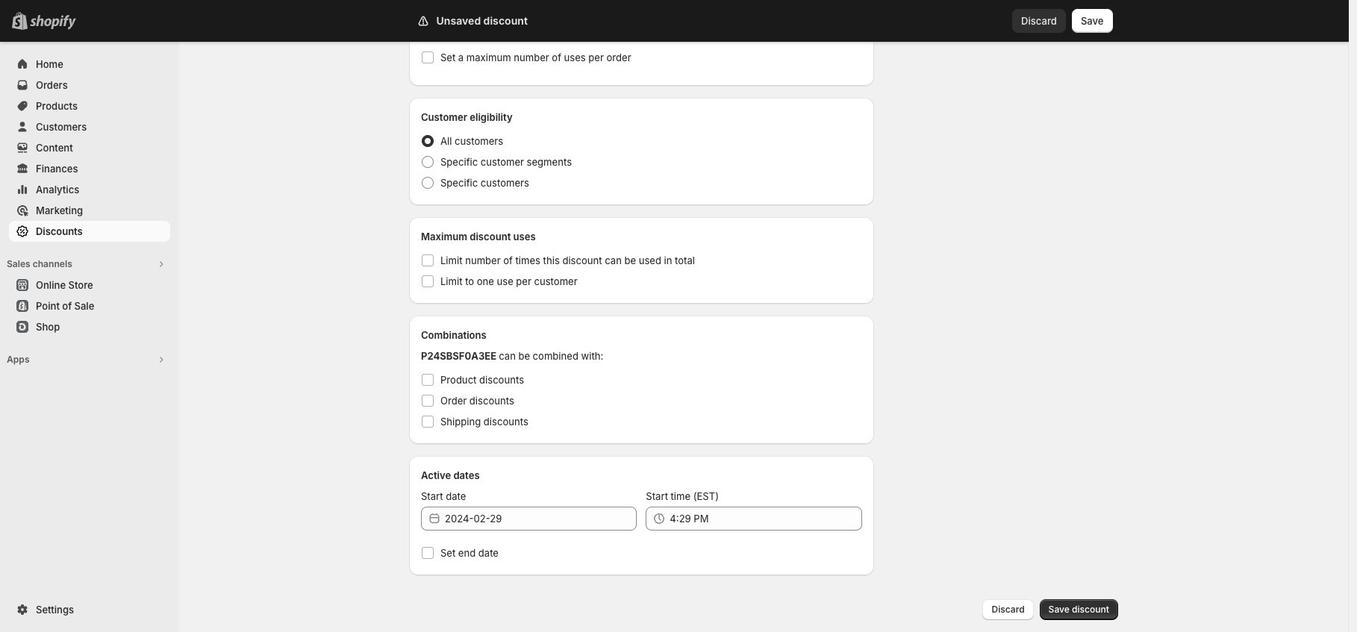 Task type: vqa. For each thing, say whether or not it's contained in the screenshot.
Purchase orders
no



Task type: locate. For each thing, give the bounding box(es) containing it.
YYYY-MM-DD text field
[[445, 507, 637, 531]]

Enter time text field
[[670, 507, 862, 531]]

shopify image
[[30, 15, 76, 30]]



